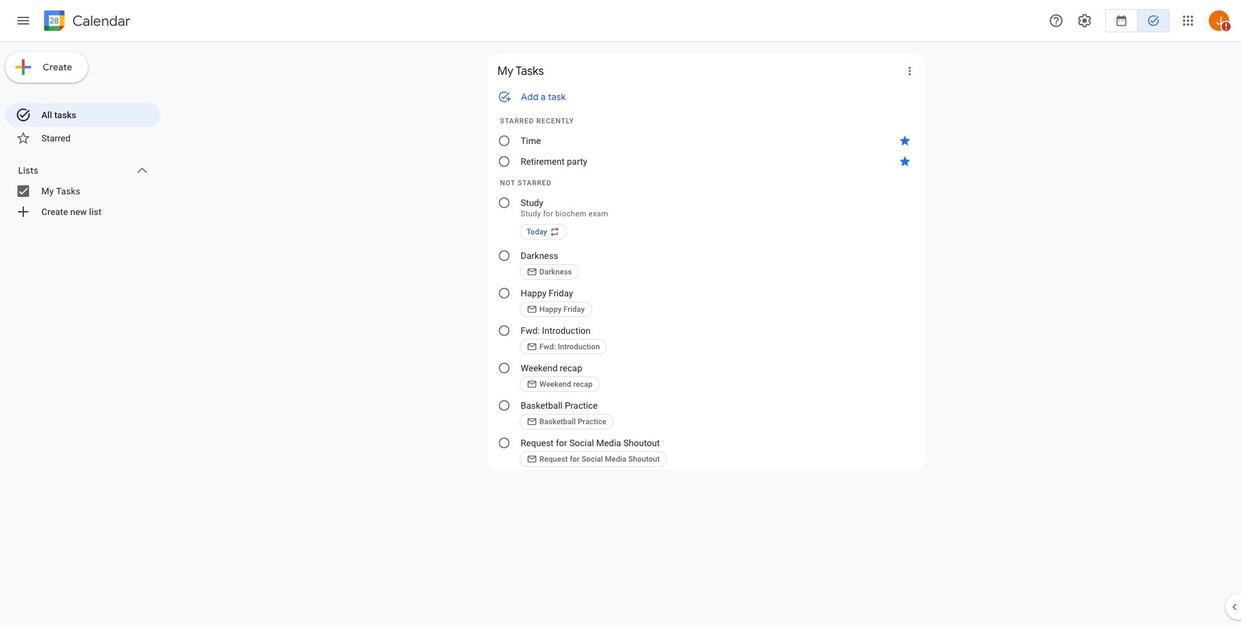 Task type: vqa. For each thing, say whether or not it's contained in the screenshot.
8, today element
no



Task type: describe. For each thing, give the bounding box(es) containing it.
support menu image
[[1049, 13, 1064, 28]]

heading inside 'calendar' "element"
[[70, 13, 131, 29]]

tasks sidebar image
[[16, 13, 31, 28]]

settings menu image
[[1077, 13, 1093, 28]]



Task type: locate. For each thing, give the bounding box(es) containing it.
calendar element
[[41, 8, 131, 36]]

heading
[[70, 13, 131, 29]]



